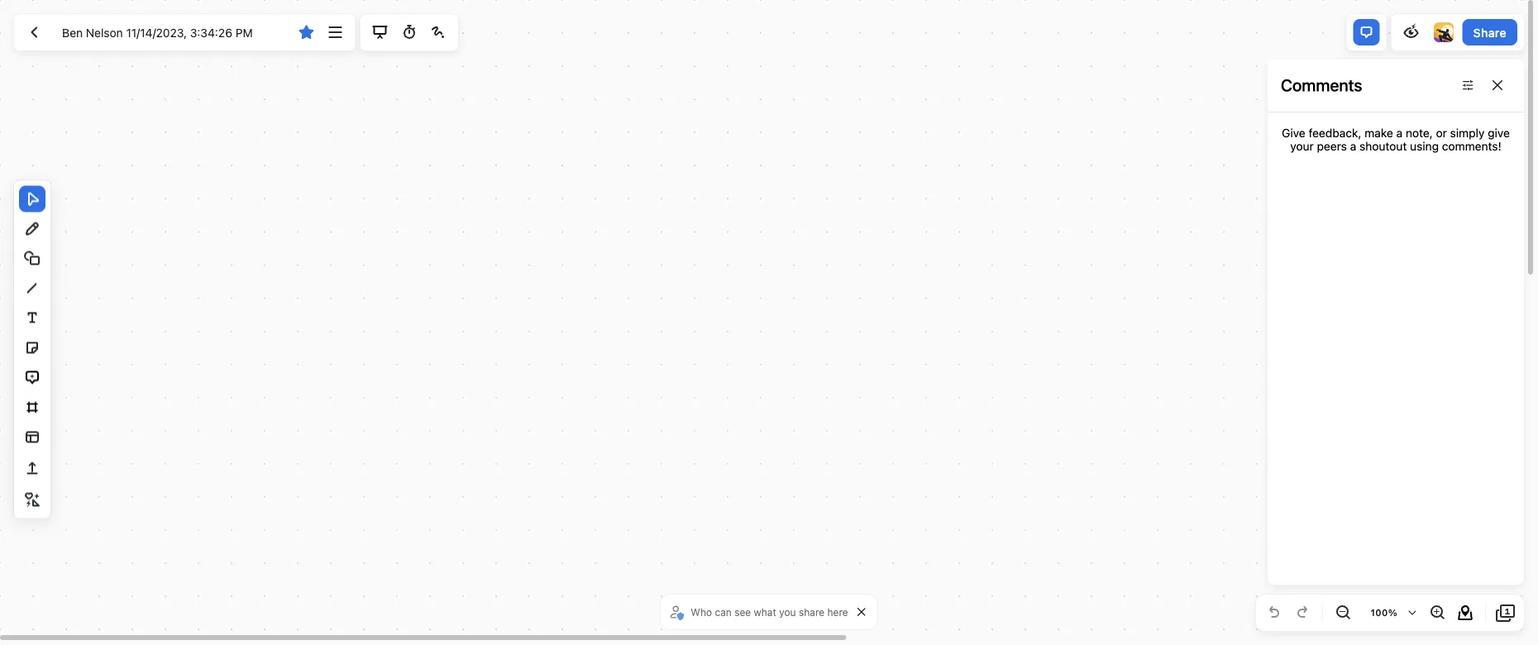 Task type: vqa. For each thing, say whether or not it's contained in the screenshot.
All Eyes on Me icon
yes



Task type: locate. For each thing, give the bounding box(es) containing it.
comments!
[[1443, 139, 1502, 153]]

give
[[1282, 126, 1306, 140]]

100 %
[[1371, 608, 1398, 618]]

present image
[[370, 22, 390, 42]]

upload image
[[22, 459, 42, 479]]

a right peers
[[1351, 139, 1357, 153]]

using
[[1411, 139, 1440, 153]]

who can see what you share here button
[[668, 600, 853, 625]]

what
[[754, 606, 777, 618]]

give
[[1489, 126, 1511, 140]]

a left note,
[[1397, 126, 1403, 140]]

all eyes on me image
[[1402, 22, 1422, 42]]

0 horizontal spatial a
[[1351, 139, 1357, 153]]

unstar this whiteboard image
[[297, 22, 316, 42]]

comment panel image
[[1357, 22, 1377, 42]]

shoutout
[[1360, 139, 1408, 153]]

note,
[[1406, 126, 1434, 140]]

more options image
[[326, 22, 345, 42]]

you
[[780, 606, 796, 618]]

templates image
[[22, 427, 42, 447]]

can
[[715, 606, 732, 618]]

share
[[1474, 25, 1507, 39]]

a
[[1397, 126, 1403, 140], [1351, 139, 1357, 153]]

share button
[[1463, 19, 1518, 46]]

100
[[1371, 608, 1389, 618]]

dashboard image
[[24, 22, 44, 42]]

filter menu for comments image
[[1459, 75, 1478, 95]]

zoom in image
[[1428, 603, 1448, 623]]

or
[[1437, 126, 1448, 140]]

timer image
[[399, 22, 419, 42]]



Task type: describe. For each thing, give the bounding box(es) containing it.
who can see what you share here
[[691, 606, 849, 618]]

pages image
[[1497, 603, 1517, 623]]

make
[[1365, 126, 1394, 140]]

Document name text field
[[50, 19, 291, 46]]

comments
[[1282, 75, 1363, 95]]

more tools image
[[22, 490, 42, 510]]

simply
[[1451, 126, 1485, 140]]

feedback,
[[1309, 126, 1362, 140]]

1 horizontal spatial a
[[1397, 126, 1403, 140]]

mini map image
[[1456, 603, 1476, 623]]

%
[[1389, 608, 1398, 618]]

see
[[735, 606, 751, 618]]

share
[[799, 606, 825, 618]]

who
[[691, 606, 712, 618]]

zoom out image
[[1334, 603, 1354, 623]]

here
[[828, 606, 849, 618]]

peers
[[1318, 139, 1348, 153]]

give feedback, make a note, or simply give your peers a shoutout using comments!
[[1282, 126, 1511, 153]]

laser image
[[429, 22, 448, 42]]

your
[[1291, 139, 1314, 153]]



